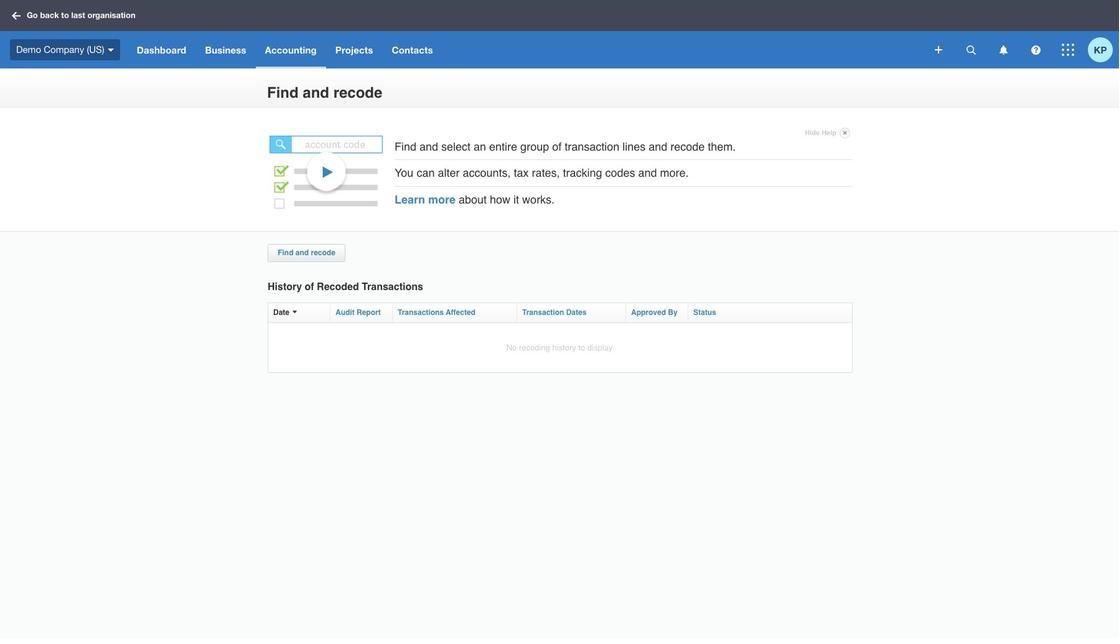 Task type: locate. For each thing, give the bounding box(es) containing it.
to left the last
[[61, 10, 69, 20]]

business
[[205, 44, 246, 55]]

0 horizontal spatial of
[[305, 281, 314, 292]]

to right history
[[579, 343, 585, 352]]

find and recode up history
[[278, 249, 335, 257]]

banner containing kp
[[0, 0, 1119, 68]]

and up can
[[420, 140, 438, 153]]

1 vertical spatial transactions
[[398, 308, 444, 317]]

and up history
[[296, 249, 309, 257]]

transactions affected
[[398, 308, 476, 317]]

find
[[267, 84, 299, 102], [395, 140, 417, 153], [278, 249, 294, 257]]

of right group
[[552, 140, 562, 153]]

kp button
[[1088, 31, 1119, 68]]

audit
[[336, 308, 355, 317]]

0 vertical spatial find and recode
[[267, 84, 383, 102]]

(us)
[[87, 44, 104, 55]]

report
[[357, 308, 381, 317]]

transactions up the report
[[362, 281, 423, 292]]

projects button
[[326, 31, 383, 68]]

recode down projects 'popup button'
[[334, 84, 383, 102]]

approved
[[631, 308, 666, 317]]

tax
[[514, 166, 529, 179]]

0 vertical spatial of
[[552, 140, 562, 153]]

dashboard link
[[127, 31, 196, 68]]

demo company (us)
[[16, 44, 104, 55]]

1 vertical spatial find and recode
[[278, 249, 335, 257]]

contacts
[[392, 44, 433, 55]]

transaction dates
[[522, 308, 587, 317]]

go back to last organisation
[[27, 10, 135, 20]]

go
[[27, 10, 38, 20]]

banner
[[0, 0, 1119, 68]]

codes
[[606, 166, 635, 179]]

of right history
[[305, 281, 314, 292]]

of
[[552, 140, 562, 153], [305, 281, 314, 292]]

find up "you"
[[395, 140, 417, 153]]

by
[[668, 308, 678, 317]]

find and recode down projects 'popup button'
[[267, 84, 383, 102]]

recoded
[[317, 281, 359, 292]]

svg image inside demo company (us) popup button
[[108, 48, 114, 52]]

and
[[303, 84, 329, 102], [420, 140, 438, 153], [649, 140, 668, 153], [639, 166, 657, 179], [296, 249, 309, 257]]

svg image
[[12, 12, 21, 20], [1062, 44, 1075, 56], [1000, 45, 1008, 54], [1031, 45, 1041, 54], [935, 46, 943, 54], [108, 48, 114, 52]]

recode up more.
[[671, 140, 705, 153]]

rates,
[[532, 166, 560, 179]]

demo company (us) button
[[0, 31, 127, 68]]

lines
[[623, 140, 646, 153]]

1 vertical spatial to
[[579, 343, 585, 352]]

1 horizontal spatial of
[[552, 140, 562, 153]]

help
[[822, 129, 837, 137]]

alter
[[438, 166, 460, 179]]

transactions
[[362, 281, 423, 292], [398, 308, 444, 317]]

find down accounting "popup button"
[[267, 84, 299, 102]]

0 vertical spatial transactions
[[362, 281, 423, 292]]

learn
[[395, 193, 425, 206]]

2 vertical spatial find
[[278, 249, 294, 257]]

more.
[[660, 166, 689, 179]]

no recoding history to display
[[507, 343, 613, 352]]

and down accounting "popup button"
[[303, 84, 329, 102]]

to
[[61, 10, 69, 20], [579, 343, 585, 352]]

how
[[490, 193, 511, 206]]

more
[[428, 193, 456, 206]]

0 vertical spatial recode
[[334, 84, 383, 102]]

group
[[521, 140, 549, 153]]

0 vertical spatial to
[[61, 10, 69, 20]]

company
[[44, 44, 84, 55]]

1 vertical spatial find
[[395, 140, 417, 153]]

transactions left affected
[[398, 308, 444, 317]]

find up history
[[278, 249, 294, 257]]

you can alter accounts, tax rates, tracking codes and more.
[[395, 166, 689, 179]]

find and recode
[[267, 84, 383, 102], [278, 249, 335, 257]]

an
[[474, 140, 486, 153]]

find and select an entire group of transaction lines and recode them.
[[395, 140, 736, 153]]

0 horizontal spatial to
[[61, 10, 69, 20]]

date
[[273, 308, 290, 317]]

recode up recoded
[[311, 249, 335, 257]]

accounting button
[[256, 31, 326, 68]]

history
[[553, 343, 576, 352]]

display
[[588, 343, 613, 352]]

demo
[[16, 44, 41, 55]]

recode
[[334, 84, 383, 102], [671, 140, 705, 153], [311, 249, 335, 257]]

can
[[417, 166, 435, 179]]

find and recode button
[[278, 249, 335, 257]]

approved by
[[631, 308, 678, 317]]

hide help link
[[805, 126, 850, 140]]

1 horizontal spatial to
[[579, 343, 585, 352]]

recoding
[[519, 343, 550, 352]]

it
[[514, 193, 519, 206]]



Task type: describe. For each thing, give the bounding box(es) containing it.
dashboard
[[137, 44, 186, 55]]

audit report
[[336, 308, 381, 317]]

contacts button
[[383, 31, 442, 68]]

you
[[395, 166, 414, 179]]

accounting
[[265, 44, 317, 55]]

history
[[268, 281, 302, 292]]

svg image inside go back to last organisation link
[[12, 12, 21, 20]]

select
[[441, 140, 471, 153]]

1 vertical spatial of
[[305, 281, 314, 292]]

2 vertical spatial recode
[[311, 249, 335, 257]]

accounts,
[[463, 166, 511, 179]]

and left more.
[[639, 166, 657, 179]]

business button
[[196, 31, 256, 68]]

hide help
[[805, 129, 837, 137]]

affected
[[446, 308, 476, 317]]

transaction
[[565, 140, 620, 153]]

and right lines at the right
[[649, 140, 668, 153]]

0 vertical spatial find
[[267, 84, 299, 102]]

projects
[[335, 44, 373, 55]]

last
[[71, 10, 85, 20]]

history of recoded transactions
[[268, 281, 423, 292]]

them.
[[708, 140, 736, 153]]

tracking
[[563, 166, 602, 179]]

transaction
[[522, 308, 564, 317]]

no
[[507, 343, 517, 352]]

learn more about how it works.
[[395, 193, 555, 206]]

hide
[[805, 129, 820, 137]]

organisation
[[87, 10, 135, 20]]

works.
[[522, 193, 555, 206]]

status
[[694, 308, 716, 317]]

entire
[[489, 140, 517, 153]]

1 vertical spatial recode
[[671, 140, 705, 153]]

about
[[459, 193, 487, 206]]

go back to last organisation link
[[7, 5, 143, 27]]

back
[[40, 10, 59, 20]]

learn more link
[[395, 193, 456, 206]]

svg image
[[967, 45, 976, 54]]

kp
[[1094, 44, 1107, 55]]

dates
[[566, 308, 587, 317]]



Task type: vqa. For each thing, say whether or not it's contained in the screenshot.
Cost
no



